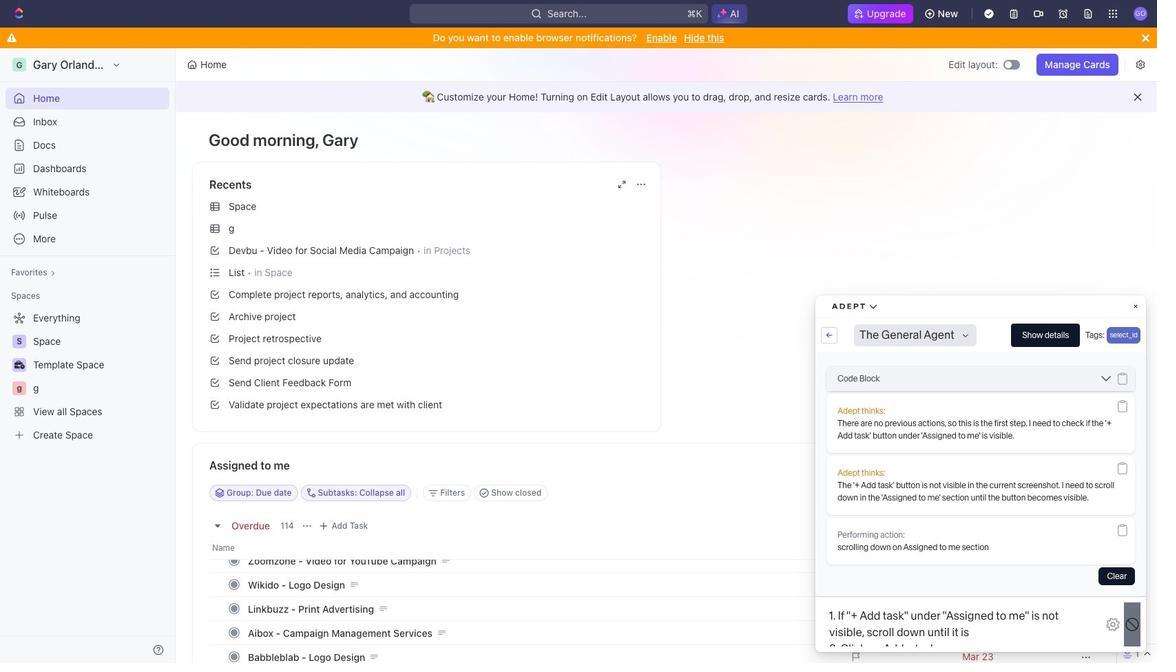 Task type: locate. For each thing, give the bounding box(es) containing it.
sidebar navigation
[[0, 48, 178, 663]]

tree
[[6, 307, 169, 446]]

business time image
[[14, 361, 24, 369]]

alert
[[176, 82, 1157, 112]]

tree inside "sidebar" navigation
[[6, 307, 169, 446]]

space, , element
[[12, 335, 26, 349]]



Task type: vqa. For each thing, say whether or not it's contained in the screenshot.
SIDEBAR navigation
yes



Task type: describe. For each thing, give the bounding box(es) containing it.
gary orlando's workspace, , element
[[12, 58, 26, 72]]

Search tasks... text field
[[931, 483, 1069, 504]]

g, , element
[[12, 382, 26, 395]]



